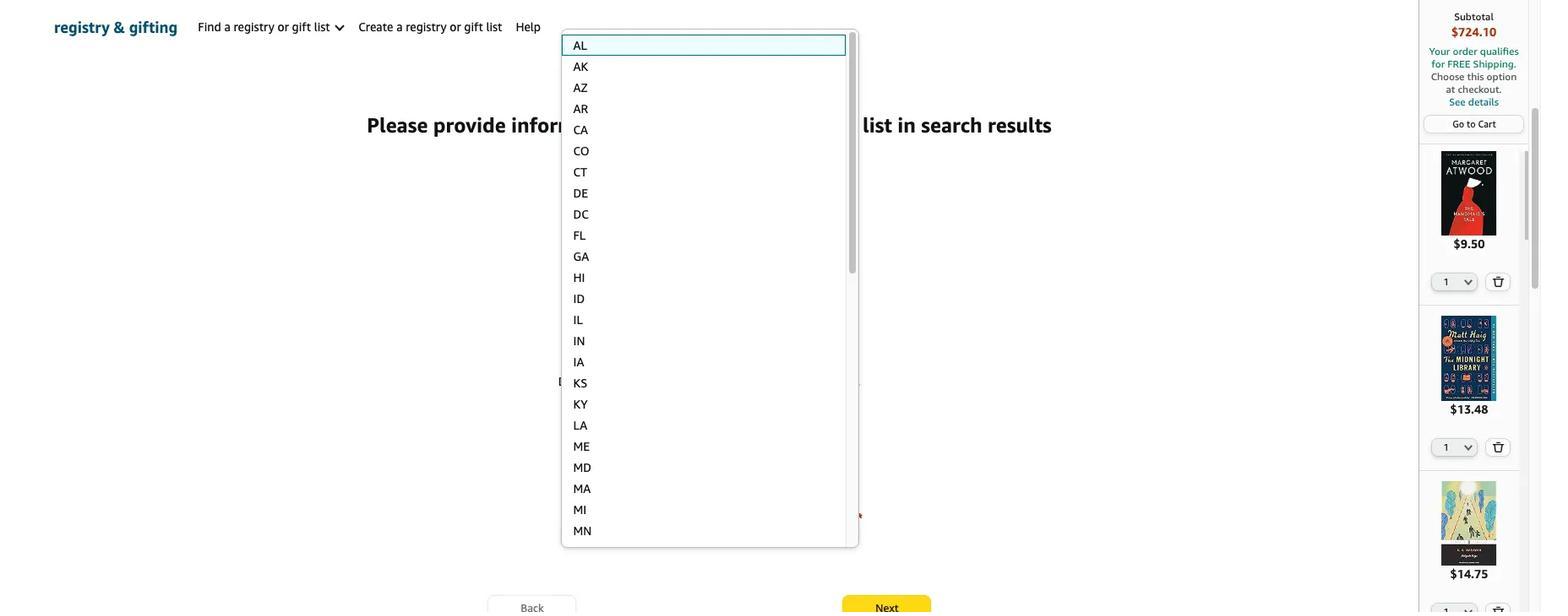 Task type: describe. For each thing, give the bounding box(es) containing it.
details
[[1469, 95, 1499, 108]]

la
[[573, 418, 588, 433]]

go to cart
[[1453, 118, 1496, 129]]

id link
[[562, 288, 846, 309]]

calendar image
[[642, 401, 655, 415]]

$13.48
[[1451, 402, 1489, 416]]

or for find a registry or gift list
[[278, 19, 289, 34]]

1 horizontal spatial please
[[702, 374, 736, 389]]

$9.50
[[1454, 237, 1485, 251]]

City (Optional) text field
[[562, 472, 857, 498]]

the midnight library: a gma book club pick (a novel) image
[[1427, 316, 1512, 401]]

0 horizontal spatial please
[[367, 113, 428, 137]]

of
[[718, 46, 730, 61]]

co link
[[562, 140, 846, 161]]

md link
[[562, 457, 846, 478]]

help
[[657, 113, 699, 137]]

date
[[650, 374, 674, 389]]

estimated
[[777, 374, 830, 389]]

al link
[[562, 35, 846, 56]]

create
[[359, 19, 393, 34]]

your for find
[[814, 113, 857, 137]]

ga link
[[562, 246, 846, 267]]

option
[[1487, 70, 1517, 83]]

0 horizontal spatial your
[[623, 374, 647, 389]]

ca link
[[562, 119, 846, 140]]

First and last name text field
[[562, 224, 857, 250]]

your for for
[[763, 204, 787, 218]]

create a registry or gift list
[[359, 19, 502, 34]]

at
[[1446, 83, 1456, 95]]

&
[[114, 18, 125, 36]]

guests
[[704, 113, 766, 137]]

la link
[[562, 415, 846, 436]]

ky
[[573, 397, 588, 412]]

qualifies
[[1480, 45, 1519, 57]]

gifters will use this to search for your gift list
[[587, 204, 832, 218]]

a for find
[[224, 19, 231, 34]]

gift
[[790, 204, 810, 218]]

in link
[[562, 330, 846, 352]]

me
[[573, 439, 590, 454]]

information
[[511, 113, 626, 137]]

ia
[[573, 355, 584, 369]]

dropdown image for $14.75
[[1465, 609, 1473, 613]]

an
[[761, 374, 774, 389]]

0 horizontal spatial to
[[631, 113, 651, 137]]

delete image for $13.48
[[1493, 442, 1505, 453]]

ak
[[573, 59, 588, 74]]

registry for find a registry or gift list
[[234, 19, 275, 34]]

gifters
[[587, 204, 623, 218]]

ak link
[[562, 56, 846, 77]]

state
[[572, 525, 598, 538]]

fl link
[[562, 225, 846, 246]]

ar link
[[562, 98, 846, 119]]

malgudi days (penguin classics) image
[[1427, 481, 1512, 566]]

az
[[573, 80, 588, 95]]

this inside your order qualifies for free shipping. choose this option at checkout. see details
[[1468, 70, 1484, 83]]

please provide information to help guests find your list in search results
[[367, 113, 1052, 137]]

your
[[1429, 45, 1450, 57]]

yet?
[[677, 374, 699, 389]]

il link
[[562, 309, 846, 330]]

hi link
[[562, 267, 846, 288]]

choose
[[1431, 70, 1465, 83]]

subtotal $724.10
[[1452, 10, 1497, 39]]

ga
[[573, 249, 589, 264]]

me link
[[562, 436, 846, 457]]

*
[[857, 510, 863, 527]]

find a registry or gift list
[[198, 19, 333, 34]]

0 vertical spatial 1
[[707, 46, 715, 61]]

will
[[626, 204, 645, 218]]

dc link
[[562, 204, 846, 225]]

delete image
[[1493, 277, 1505, 288]]

list for find a registry or gift list
[[314, 19, 330, 34]]

1 vertical spatial for
[[744, 204, 760, 218]]

al ak az ar ca co ct de dc fl ga hi id il in ia ks ky la me md ma mi mn ms
[[573, 38, 592, 559]]

$14.75
[[1451, 567, 1489, 581]]

ca
[[573, 123, 588, 137]]

a for create
[[396, 19, 403, 34]]

2 horizontal spatial to
[[1467, 118, 1476, 129]]

mi
[[573, 503, 587, 517]]

1 for $13.48
[[1444, 442, 1449, 453]]

for inside your order qualifies for free shipping. choose this option at checkout. see details
[[1432, 57, 1445, 70]]

ks
[[573, 376, 587, 390]]

put
[[739, 374, 758, 389]]

1 vertical spatial this
[[669, 204, 689, 218]]



Task type: vqa. For each thing, say whether or not it's contained in the screenshot.
Delete image to the top
yes



Task type: locate. For each thing, give the bounding box(es) containing it.
1 left of
[[707, 46, 715, 61]]

1 or from the left
[[278, 19, 289, 34]]

2 vertical spatial dropdown image
[[1465, 609, 1473, 613]]

know
[[591, 374, 620, 389]]

a right find
[[224, 19, 231, 34]]

mn
[[573, 524, 592, 538]]

2 vertical spatial 1
[[1444, 442, 1449, 453]]

find a registry or gift list link
[[191, 0, 352, 54]]

find
[[198, 19, 221, 34]]

mi link
[[562, 499, 846, 521]]

registry right find
[[234, 19, 275, 34]]

a right create
[[396, 19, 403, 34]]

for left gift
[[744, 204, 760, 218]]

0 vertical spatial please
[[367, 113, 428, 137]]

0 vertical spatial this
[[1468, 70, 1484, 83]]

ms link
[[562, 542, 846, 563]]

results
[[988, 113, 1052, 137]]

your left date
[[623, 374, 647, 389]]

2 gift from the left
[[464, 19, 483, 34]]

fl
[[573, 228, 586, 243]]

shipping.
[[1473, 57, 1517, 70]]

help link
[[509, 0, 548, 54]]

list for create a registry or gift list
[[486, 19, 502, 34]]

list left help
[[486, 19, 502, 34]]

mn link
[[562, 521, 846, 542]]

free
[[1448, 57, 1471, 70]]

de
[[573, 186, 588, 200]]

to up fl link
[[692, 204, 703, 218]]

1 horizontal spatial registry
[[234, 19, 275, 34]]

1
[[707, 46, 715, 61], [1444, 277, 1449, 288], [1444, 442, 1449, 453]]

or right find
[[278, 19, 289, 34]]

search right in
[[921, 113, 983, 137]]

None text field
[[562, 301, 857, 327]]

2 dropdown image from the top
[[1465, 444, 1473, 451]]

il
[[573, 313, 583, 327]]

Next submit
[[843, 597, 930, 613]]

ks link
[[562, 373, 846, 394]]

1 delete image from the top
[[1493, 442, 1505, 453]]

cart
[[1479, 118, 1496, 129]]

$724.10
[[1452, 25, 1497, 39]]

list left create
[[314, 19, 330, 34]]

0 horizontal spatial registry
[[54, 18, 110, 36]]

search
[[921, 113, 983, 137], [707, 204, 741, 218]]

0 horizontal spatial a
[[224, 19, 231, 34]]

0 horizontal spatial for
[[744, 204, 760, 218]]

ar
[[573, 101, 588, 116]]

dropdown image
[[1465, 279, 1473, 286], [1465, 444, 1473, 451], [1465, 609, 1473, 613]]

to left help on the top
[[631, 113, 651, 137]]

1 horizontal spatial gift
[[464, 19, 483, 34]]

ct link
[[562, 161, 846, 183]]

create a registry or gift list link
[[352, 0, 509, 54]]

dropdown image down $14.75
[[1465, 609, 1473, 613]]

dropdown image for $13.48
[[1465, 444, 1473, 451]]

1 horizontal spatial a
[[396, 19, 403, 34]]

0 vertical spatial your
[[814, 113, 857, 137]]

1 a from the left
[[224, 19, 231, 34]]

1 horizontal spatial your
[[763, 204, 787, 218]]

list left in
[[863, 113, 892, 137]]

list box containing al
[[561, 35, 846, 613]]

2 vertical spatial your
[[623, 374, 647, 389]]

id
[[573, 292, 585, 306]]

1 horizontal spatial for
[[1432, 57, 1445, 70]]

in
[[898, 113, 916, 137]]

2 horizontal spatial list
[[863, 113, 892, 137]]

registry left &
[[54, 18, 110, 36]]

go
[[1453, 118, 1465, 129]]

0 vertical spatial for
[[1432, 57, 1445, 70]]

see
[[1449, 95, 1466, 108]]

al
[[573, 38, 587, 52]]

gift left create
[[292, 19, 311, 34]]

your left gift
[[763, 204, 787, 218]]

or for create a registry or gift list
[[450, 19, 461, 34]]

1 horizontal spatial or
[[450, 19, 461, 34]]

your right 'find'
[[814, 113, 857, 137]]

subtotal
[[1455, 10, 1494, 23]]

1 horizontal spatial search
[[921, 113, 983, 137]]

dropdown image
[[841, 528, 850, 535]]

2 delete image from the top
[[1493, 607, 1505, 613]]

az link
[[562, 77, 846, 98]]

delete image for $14.75
[[1493, 607, 1505, 613]]

1 vertical spatial delete image
[[1493, 607, 1505, 613]]

gift
[[292, 19, 311, 34], [464, 19, 483, 34]]

2 a from the left
[[396, 19, 403, 34]]

please left provide
[[367, 113, 428, 137]]

1 up malgudi days (penguin classics) "image"
[[1444, 442, 1449, 453]]

2 or from the left
[[450, 19, 461, 34]]

the handmaid&#39;s tale image
[[1427, 151, 1512, 236]]

1 for $9.50
[[1444, 277, 1449, 288]]

ma link
[[562, 478, 846, 499]]

0 horizontal spatial or
[[278, 19, 289, 34]]

step
[[678, 46, 704, 61]]

list
[[813, 204, 832, 218]]

de link
[[562, 183, 846, 204]]

0 vertical spatial dropdown image
[[1465, 279, 1473, 286]]

dropdown image down $13.48
[[1465, 444, 1473, 451]]

this up 'see details' link
[[1468, 70, 1484, 83]]

2 horizontal spatial your
[[814, 113, 857, 137]]

don't know your date yet? please put an estimated date.
[[558, 374, 860, 389]]

registry inside 'link'
[[54, 18, 110, 36]]

gift left help
[[464, 19, 483, 34]]

go to cart link
[[1425, 116, 1524, 133]]

1 dropdown image from the top
[[1465, 279, 1473, 286]]

0 horizontal spatial gift
[[292, 19, 311, 34]]

use
[[648, 204, 666, 218]]

ia link
[[562, 352, 846, 373]]

0 horizontal spatial list
[[314, 19, 330, 34]]

dc
[[573, 207, 589, 221]]

al option
[[561, 35, 846, 56]]

2 horizontal spatial registry
[[406, 19, 447, 34]]

1 horizontal spatial to
[[692, 204, 703, 218]]

please
[[367, 113, 428, 137], [702, 374, 736, 389]]

0 vertical spatial delete image
[[1493, 442, 1505, 453]]

0 horizontal spatial search
[[707, 204, 741, 218]]

1 gift from the left
[[292, 19, 311, 34]]

your order qualifies for free shipping. choose this option at checkout. see details
[[1429, 45, 1519, 108]]

registry & gifting link
[[54, 0, 178, 54]]

date.
[[834, 374, 860, 389]]

in
[[573, 334, 585, 348]]

1 vertical spatial search
[[707, 204, 741, 218]]

0 vertical spatial search
[[921, 113, 983, 137]]

gifting
[[129, 18, 178, 36]]

1 horizontal spatial list
[[486, 19, 502, 34]]

to
[[631, 113, 651, 137], [1467, 118, 1476, 129], [692, 204, 703, 218]]

registry & gifting
[[54, 18, 178, 36]]

don't
[[558, 374, 587, 389]]

your
[[814, 113, 857, 137], [763, 204, 787, 218], [623, 374, 647, 389]]

delete image
[[1493, 442, 1505, 453], [1493, 607, 1505, 613]]

provide
[[433, 113, 506, 137]]

checkout.
[[1458, 83, 1502, 95]]

for left 'free'
[[1432, 57, 1445, 70]]

for
[[1432, 57, 1445, 70], [744, 204, 760, 218]]

find
[[771, 113, 809, 137]]

gift for create a registry or gift list
[[464, 19, 483, 34]]

or left help
[[450, 19, 461, 34]]

to right go
[[1467, 118, 1476, 129]]

a
[[224, 19, 231, 34], [396, 19, 403, 34]]

see details link
[[1428, 95, 1520, 108]]

ct
[[573, 165, 587, 179]]

3 dropdown image from the top
[[1465, 609, 1473, 613]]

1 vertical spatial please
[[702, 374, 736, 389]]

gift for find a registry or gift list
[[292, 19, 311, 34]]

ms
[[573, 545, 590, 559]]

registry right create
[[406, 19, 447, 34]]

gift list cover photo image
[[76, 0, 1343, 45]]

step 1 of 4
[[678, 46, 741, 61]]

please down the ia link on the bottom of the page
[[702, 374, 736, 389]]

hi
[[573, 270, 585, 285]]

this right use
[[669, 204, 689, 218]]

order
[[1453, 45, 1478, 57]]

1 vertical spatial 1
[[1444, 277, 1449, 288]]

co
[[573, 144, 589, 158]]

registry for create a registry or gift list
[[406, 19, 447, 34]]

md
[[573, 461, 592, 475]]

list box
[[561, 35, 846, 613]]

ky link
[[562, 394, 846, 415]]

1 vertical spatial dropdown image
[[1465, 444, 1473, 451]]

search up first and last name "text box"
[[707, 204, 741, 218]]

1 left delete image
[[1444, 277, 1449, 288]]

0 horizontal spatial this
[[669, 204, 689, 218]]

or
[[278, 19, 289, 34], [450, 19, 461, 34]]

None submit
[[1487, 274, 1510, 291], [1487, 439, 1510, 456], [1487, 604, 1510, 613], [1487, 274, 1510, 291], [1487, 439, 1510, 456], [1487, 604, 1510, 613]]

dropdown image for $9.50
[[1465, 279, 1473, 286]]

1 vertical spatial your
[[763, 204, 787, 218]]

dropdown image left delete image
[[1465, 279, 1473, 286]]

list
[[314, 19, 330, 34], [486, 19, 502, 34], [863, 113, 892, 137]]

1 horizontal spatial this
[[1468, 70, 1484, 83]]

help
[[516, 19, 541, 34]]



